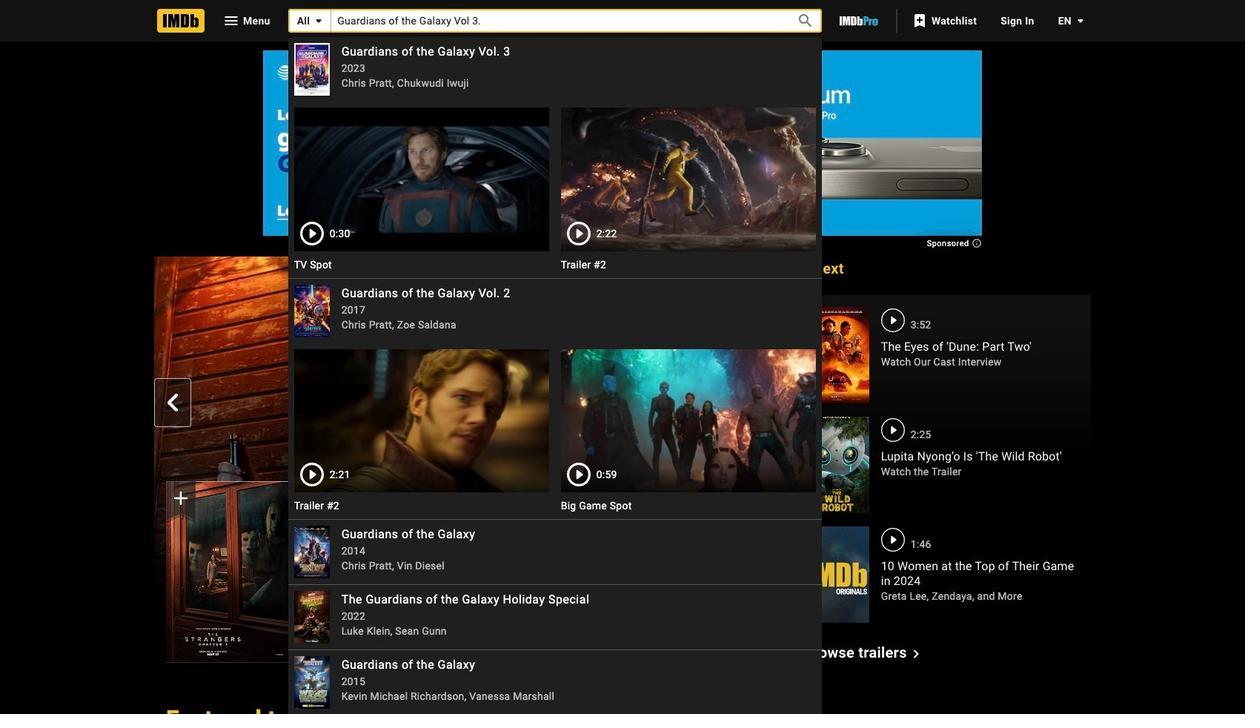 Task type: vqa. For each thing, say whether or not it's contained in the screenshot.
trailers
no



Task type: describe. For each thing, give the bounding box(es) containing it.
chevron right inline image
[[756, 394, 774, 412]]

big game spot image
[[561, 349, 816, 493]]

'the strangers: chapter 1' reboots the horror franchise element
[[154, 257, 784, 663]]

submit search image
[[797, 12, 815, 30]]

chevron left inline image
[[164, 394, 182, 412]]

sponsored content section
[[263, 50, 983, 246]]

10 women at the top of their game in 2024 image
[[804, 527, 870, 623]]

chevron right image
[[908, 645, 925, 663]]

the guardians of the galaxy holiday special image
[[294, 591, 330, 644]]

menu image
[[222, 12, 240, 30]]

dune: part two image
[[804, 307, 870, 404]]

2 guardians of the galaxy image from the top
[[294, 656, 330, 709]]



Task type: locate. For each thing, give the bounding box(es) containing it.
the wild robot image
[[804, 417, 870, 513]]

1 horizontal spatial trailer #2 image
[[561, 107, 816, 251]]

Search IMDb text field
[[332, 9, 781, 32]]

0 horizontal spatial trailer #2 image
[[294, 349, 549, 493]]

arrow drop down image
[[310, 12, 328, 30], [1072, 12, 1090, 30]]

1 vertical spatial guardians of the galaxy image
[[294, 656, 330, 709]]

group
[[294, 107, 549, 251], [561, 107, 816, 251], [154, 256, 784, 663], [294, 349, 549, 493], [561, 349, 816, 493], [166, 482, 288, 663]]

2 arrow drop down image from the left
[[1072, 12, 1090, 30]]

'the strangers: chapter 1' reboots the horror franchise image
[[154, 256, 784, 611]]

list box
[[288, 37, 822, 714]]

guardians of the galaxy vol. 2 image
[[294, 284, 330, 337]]

home image
[[157, 9, 205, 33]]

1 guardians of the galaxy image from the top
[[294, 526, 330, 579]]

0 vertical spatial guardians of the galaxy image
[[294, 526, 330, 579]]

None field
[[288, 9, 822, 714]]

trailer #2 image
[[561, 107, 816, 251], [294, 349, 549, 493]]

guardians of the galaxy image down the guardians of the galaxy holiday special image
[[294, 656, 330, 709]]

1 arrow drop down image from the left
[[310, 12, 328, 30]]

0 horizontal spatial arrow drop down image
[[310, 12, 328, 30]]

guardians of the galaxy image
[[294, 526, 330, 579], [294, 656, 330, 709]]

1 vertical spatial trailer #2 image
[[294, 349, 549, 493]]

tv spot image
[[294, 107, 549, 251]]

0 vertical spatial trailer #2 image
[[561, 107, 816, 251]]

watchlist image
[[911, 12, 929, 30]]

the strangers: chapter 1 image
[[166, 482, 288, 663], [166, 482, 288, 663]]

guardians of the galaxy image up the guardians of the galaxy holiday special image
[[294, 526, 330, 579]]

None search field
[[288, 9, 822, 714]]

guardians of the galaxy vol. 3 image
[[294, 43, 330, 96]]

1 horizontal spatial arrow drop down image
[[1072, 12, 1090, 30]]



